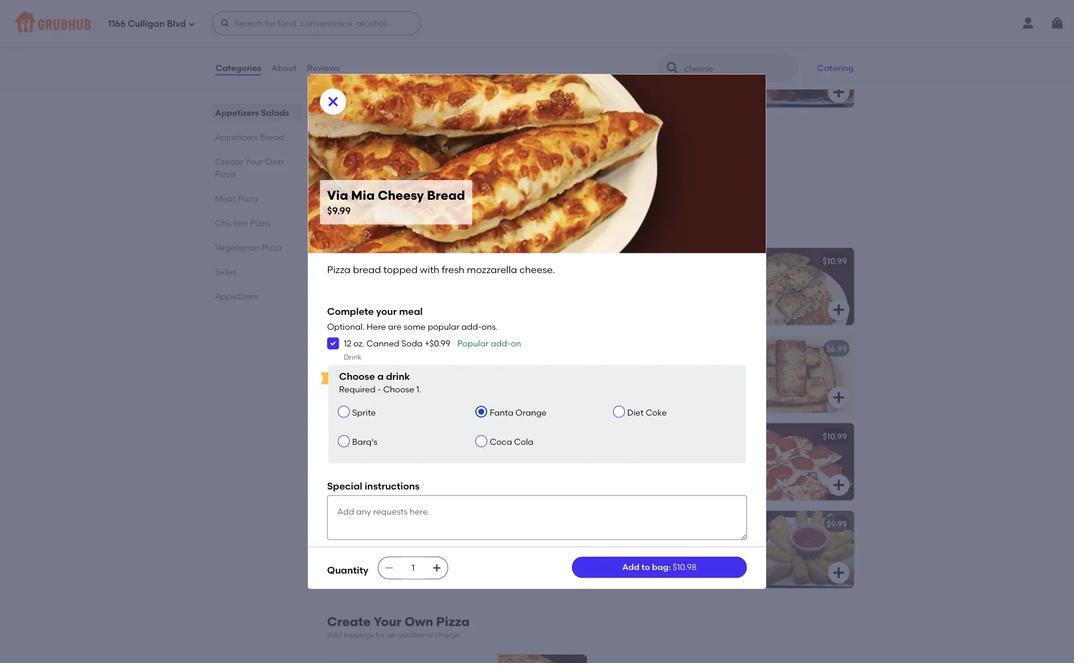 Task type: locate. For each thing, give the bounding box(es) containing it.
1 horizontal spatial add-
[[491, 339, 511, 349]]

via up carrots,
[[337, 126, 350, 136]]

1 vertical spatial add-
[[491, 339, 511, 349]]

cheese inside pizza bread, topped with mozarella cheese and sliced jalapeno peppers.
[[337, 373, 366, 383]]

1 horizontal spatial lettuce,
[[604, 55, 637, 65]]

0 horizontal spatial tomatoes,
[[399, 143, 441, 153]]

meal
[[399, 306, 423, 317]]

via for via mia cheesy bread
[[337, 256, 350, 266]]

mia left pesto at right top
[[619, 256, 635, 266]]

coca
[[490, 437, 512, 447]]

own inside create your own pizza
[[265, 156, 284, 166]]

search icon image
[[665, 61, 680, 75]]

0 vertical spatial choose
[[339, 371, 375, 382]]

0 horizontal spatial your
[[245, 156, 263, 166]]

mia down sprite
[[352, 432, 367, 442]]

bread down onion,
[[427, 188, 465, 203]]

via mia pesto bread
[[604, 256, 686, 266]]

tomatoes,
[[639, 55, 680, 65], [399, 143, 441, 153]]

0 vertical spatial appetizers bread
[[215, 132, 284, 142]]

bread up to
[[626, 536, 651, 546]]

create your own pizza add toppings for an additional charge.
[[327, 614, 470, 640]]

, inside , olives, pepperoncini and carrots.
[[366, 67, 368, 78]]

0 horizontal spatial lettuce,
[[337, 143, 370, 153]]

fresh for and pepperoni.
[[704, 448, 723, 459]]

add left to
[[622, 562, 640, 572]]

artichoke down 'lettuce, tomatoes, cheese'
[[604, 67, 642, 78]]

orange
[[516, 407, 547, 418]]

add- up popular
[[462, 322, 482, 332]]

add- down ons.
[[491, 339, 511, 349]]

salad
[[391, 38, 415, 49], [670, 38, 694, 49], [396, 126, 420, 136]]

via mia greek salad image
[[498, 118, 587, 196]]

bread for via mia cheesy bread $9.99
[[427, 188, 465, 203]]

1 $10.99 from the top
[[823, 256, 847, 266]]

olives, inside lettuce, cherry tomatoes, onion, olives, cucumber, artichoke hearts, carrots, pepperoncini and feta .
[[337, 155, 361, 165]]

bread up complete
[[353, 264, 381, 275]]

vegetarian pizza
[[215, 242, 282, 252]]

cheese left bacon
[[382, 548, 411, 558]]

bread up meal
[[402, 256, 427, 266]]

1 horizontal spatial artichoke
[[604, 67, 642, 78]]

1 vertical spatial special
[[327, 481, 362, 492]]

cherry
[[372, 143, 397, 153]]

bacon
[[416, 548, 442, 558]]

reviews
[[307, 63, 340, 73]]

via down dusted
[[386, 460, 399, 471]]

bread inside tab
[[260, 132, 284, 142]]

mozzarella up diet coke
[[623, 385, 667, 395]]

1 horizontal spatial feta
[[466, 448, 483, 459]]

Input item quantity number field
[[400, 557, 426, 579]]

olives, inside , olives, pepperoncini and carrots.
[[370, 67, 394, 78]]

0 vertical spatial lettuce,
[[604, 55, 637, 65]]

pepperoncini inside , artichoke hearts, olives, cucumber, pepperoncini and carrots.
[[604, 80, 658, 90]]

1 horizontal spatial cucumber,
[[701, 67, 744, 78]]

cheese down via mia chef salad in the left of the page
[[337, 67, 366, 78]]

, left bacon
[[411, 548, 414, 558]]

svg image
[[1050, 16, 1065, 30], [565, 85, 579, 100], [832, 85, 846, 100], [326, 95, 340, 109], [565, 173, 579, 187], [832, 303, 846, 317], [330, 340, 337, 347], [832, 391, 846, 405]]

and inside lettuce, cherry tomatoes, onion, olives, cucumber, artichoke hearts, carrots, pepperoncini and feta .
[[426, 167, 442, 177]]

0 horizontal spatial appetizers bread
[[215, 132, 284, 142]]

bread down barq's
[[359, 448, 384, 459]]

fresh for , bacon and ranch.
[[436, 536, 456, 546]]

0 horizontal spatial artichoke
[[409, 155, 447, 165]]

artichoke
[[604, 67, 642, 78], [409, 155, 447, 165]]

mia for via mia greek bread
[[352, 432, 367, 442]]

via up seasoning.
[[435, 448, 448, 459]]

0 vertical spatial hearts,
[[644, 67, 672, 78]]

add to bag: $10.98
[[622, 562, 697, 572]]

1 horizontal spatial carrots.
[[678, 80, 709, 90]]

appetizers bread down via mia cheesy bread $9.99
[[327, 220, 437, 235]]

bag:
[[652, 562, 671, 572]]

cheesy
[[378, 188, 424, 203], [369, 256, 400, 266]]

0 horizontal spatial .
[[366, 179, 368, 189]]

0 vertical spatial cucumber,
[[701, 67, 744, 78]]

reviews button
[[306, 47, 341, 89]]

0 vertical spatial artichoke
[[604, 67, 642, 78]]

0 horizontal spatial own
[[265, 156, 284, 166]]

pizza bread topped with fresh mozzarella down coke
[[604, 448, 723, 471]]

0 vertical spatial cheesy
[[378, 188, 424, 203]]

via mia greek bread image
[[498, 423, 587, 501]]

via mia cheesy bread image
[[498, 248, 587, 326]]

1 horizontal spatial choose
[[383, 384, 414, 394]]

your inside create your own pizza
[[245, 156, 263, 166]]

your
[[245, 156, 263, 166], [374, 614, 402, 630]]

cheese down barq's
[[337, 460, 366, 471]]

create
[[215, 156, 243, 166], [327, 614, 371, 630]]

1 horizontal spatial special
[[694, 361, 724, 371]]

seasoning.
[[418, 460, 461, 471]]

2 $10.99 from the top
[[823, 432, 847, 442]]

topped down garlic
[[710, 373, 740, 383]]

1 horizontal spatial own
[[405, 614, 433, 630]]

appetizers
[[215, 107, 259, 118], [215, 132, 258, 142], [327, 220, 395, 235], [215, 291, 258, 301]]

olives, inside , artichoke hearts, olives, cucumber, pepperoncini and carrots.
[[674, 67, 699, 78]]

olives,
[[370, 67, 394, 78], [674, 67, 699, 78], [337, 155, 361, 165]]

choose up 'required'
[[339, 371, 375, 382]]

via left barq's
[[337, 432, 350, 442]]

cucumber, inside , artichoke hearts, olives, cucumber, pepperoncini and carrots.
[[701, 67, 744, 78]]

bread inside via mia cheesy bread $9.99
[[427, 188, 465, 203]]

carrots,
[[337, 167, 368, 177]]

bread right pesto at right top
[[662, 256, 686, 266]]

artichoke down onion,
[[409, 155, 447, 165]]

appetizers down sides
[[215, 291, 258, 301]]

bread down diet
[[626, 448, 651, 459]]

1 horizontal spatial hearts,
[[644, 67, 672, 78]]

0 vertical spatial greek
[[369, 126, 394, 136]]

0 horizontal spatial olives,
[[337, 155, 361, 165]]

greek for bread
[[369, 432, 394, 442]]

via left pesto at right top
[[604, 256, 617, 266]]

0 horizontal spatial special
[[327, 481, 362, 492]]

sliced
[[386, 373, 409, 383]]

special up spices,
[[694, 361, 724, 371]]

lettuce,
[[604, 55, 637, 65], [337, 143, 370, 153]]

1 carrots. from the left
[[337, 80, 368, 90]]

appetizers bread
[[215, 132, 284, 142], [327, 220, 437, 235]]

cheese up 'required'
[[337, 373, 366, 383]]

hearts, down onion,
[[449, 155, 477, 165]]

create inside create your own pizza
[[215, 156, 243, 166]]

2 horizontal spatial olives,
[[674, 67, 699, 78]]

via up complete
[[337, 256, 350, 266]]

bread
[[260, 132, 284, 142], [427, 188, 465, 203], [398, 220, 437, 235], [402, 256, 427, 266], [662, 256, 686, 266], [396, 432, 421, 442]]

lettuce, inside lettuce, cherry tomatoes, onion, olives, cucumber, artichoke hearts, carrots, pepperoncini and feta .
[[337, 143, 370, 153]]

bread for via mia greek bread
[[396, 432, 421, 442]]

feta
[[444, 167, 460, 177], [466, 448, 483, 459]]

via down the french
[[648, 373, 661, 383]]

mozzarella
[[467, 264, 517, 275], [337, 285, 380, 295], [623, 385, 667, 395], [604, 460, 648, 471], [337, 548, 380, 558], [604, 548, 648, 558]]

your for create your own pizza
[[245, 156, 263, 166]]

bread down salads
[[260, 132, 284, 142]]

diet
[[627, 407, 644, 418]]

create your own pizza tab
[[215, 155, 299, 180]]

pepperoncini inside lettuce, cherry tomatoes, onion, olives, cucumber, artichoke hearts, carrots, pepperoncini and feta .
[[370, 167, 424, 177]]

special
[[694, 361, 724, 371], [327, 481, 362, 492]]

add left toppings
[[327, 631, 342, 640]]

0 horizontal spatial ,
[[366, 67, 368, 78]]

lettuce, down via mia garden salad
[[604, 55, 637, 65]]

0 vertical spatial special
[[694, 361, 724, 371]]

0 horizontal spatial cucumber,
[[363, 155, 407, 165]]

via down carrots,
[[327, 188, 348, 203]]

1 vertical spatial your
[[374, 614, 402, 630]]

with
[[420, 264, 439, 275], [417, 273, 434, 283], [420, 361, 437, 371], [604, 385, 621, 395], [416, 448, 433, 459], [685, 448, 702, 459], [417, 536, 434, 546], [685, 536, 702, 546]]

cheesy for via mia cheesy bread
[[369, 256, 400, 266]]

$10.99 for via mia pesto bread
[[823, 256, 847, 266]]

greek up 'cherry'
[[369, 126, 394, 136]]

2 carrots. from the left
[[678, 80, 709, 90]]

olives, down chef
[[370, 67, 394, 78]]

0 vertical spatial your
[[245, 156, 263, 166]]

lettuce, cherry tomatoes, onion, olives, cucumber, artichoke hearts, carrots, pepperoncini and feta .
[[337, 143, 477, 189]]

pizza inside vegetarian pizza tab
[[262, 242, 282, 252]]

1166 culligan blvd
[[108, 19, 186, 29]]

svg image
[[220, 18, 230, 28], [188, 21, 195, 28], [832, 478, 846, 493], [385, 563, 394, 573], [432, 563, 442, 573], [565, 566, 579, 580], [832, 566, 846, 580]]

own up additional
[[405, 614, 433, 630]]

pepperoncini down 'lettuce, tomatoes, cheese'
[[604, 80, 658, 90]]

greek up dusted
[[369, 432, 394, 442]]

topped inside 1/2 loaf french bread. special garlic sauce and via mia spices, topped with mozzarella
[[710, 373, 740, 383]]

mia up complete
[[352, 256, 367, 266]]

mia down carrots,
[[351, 188, 375, 203]]

1/2 loaf french bread. special garlic sauce and via mia spices, topped with mozzarella
[[604, 361, 749, 395]]

1 horizontal spatial create
[[327, 614, 371, 630]]

olives, up carrots,
[[337, 155, 361, 165]]

additional
[[398, 631, 433, 640]]

1 horizontal spatial add
[[622, 562, 640, 572]]

with inside pizza bread dusted with via mia feta cheese and via mia seasoning.
[[416, 448, 433, 459]]

salad up search icon
[[670, 38, 694, 49]]

artichoke inside , artichoke hearts, olives, cucumber, pepperoncini and carrots.
[[604, 67, 642, 78]]

,
[[711, 55, 713, 65], [366, 67, 368, 78], [411, 548, 414, 558]]

mia for via mia garden salad
[[619, 38, 635, 49]]

quantity
[[327, 564, 368, 576]]

0 vertical spatial add-
[[462, 322, 482, 332]]

0 horizontal spatial create
[[215, 156, 243, 166]]

mozzarella left cheese.
[[467, 264, 517, 275]]

vegetarian
[[215, 242, 260, 252]]

salad right chef
[[391, 38, 415, 49]]

1 greek from the top
[[369, 126, 394, 136]]

lettuce, for lettuce, tomatoes, cheese
[[604, 55, 637, 65]]

. up $10.98
[[679, 548, 681, 558]]

, right search icon
[[711, 55, 713, 65]]

topped up cheese .
[[653, 536, 683, 546]]

1 vertical spatial ,
[[366, 67, 368, 78]]

carrots. down search icon
[[678, 80, 709, 90]]

1 vertical spatial cucumber,
[[363, 155, 407, 165]]

bread for via mia pesto bread
[[662, 256, 686, 266]]

via inside via mia cheesy bread $9.99
[[327, 188, 348, 203]]

bread up dusted
[[396, 432, 421, 442]]

charge.
[[435, 631, 462, 640]]

mia left chef
[[352, 38, 367, 49]]

special left instructions at the bottom of page
[[327, 481, 362, 492]]

dusted
[[386, 448, 414, 459]]

hearts, down 'lettuce, tomatoes, cheese'
[[644, 67, 672, 78]]

1 horizontal spatial appetizers bread
[[327, 220, 437, 235]]

1.
[[416, 384, 421, 394]]

1 vertical spatial tomatoes,
[[399, 143, 441, 153]]

topped inside pizza bread, topped with mozarella cheese and sliced jalapeno peppers.
[[388, 361, 418, 371]]

1 vertical spatial add
[[327, 631, 342, 640]]

artichoke inside lettuce, cherry tomatoes, onion, olives, cucumber, artichoke hearts, carrots, pepperoncini and feta .
[[409, 155, 447, 165]]

0 horizontal spatial choose
[[339, 371, 375, 382]]

pizza bread topped with fresh mozzarella up ranch.
[[337, 536, 456, 558]]

1 vertical spatial create
[[327, 614, 371, 630]]

spices,
[[680, 373, 708, 383]]

1 vertical spatial own
[[405, 614, 433, 630]]

ranch.
[[337, 560, 362, 570]]

appetizers up appetizers bread tab
[[215, 107, 259, 118]]

bread down via mia cheesy bread
[[359, 273, 384, 283]]

2 greek from the top
[[369, 432, 394, 442]]

about
[[271, 63, 297, 73]]

mozzarella up complete
[[337, 285, 380, 295]]

1 vertical spatial cheesy
[[369, 256, 400, 266]]

create down appetizers bread tab
[[215, 156, 243, 166]]

0 vertical spatial tomatoes,
[[639, 55, 680, 65]]

0 vertical spatial add
[[622, 562, 640, 572]]

pizza bread topped with fresh mozzarella up bag: at the bottom
[[604, 536, 723, 558]]

create up toppings
[[327, 614, 371, 630]]

add inside create your own pizza add toppings for an additional charge.
[[327, 631, 342, 640]]

your inside create your own pizza add toppings for an additional charge.
[[374, 614, 402, 630]]

appetizers down "appetizers salads"
[[215, 132, 258, 142]]

1 vertical spatial $10.99
[[823, 432, 847, 442]]

pizza bread topped with fresh mozzarella
[[337, 273, 456, 295], [604, 448, 723, 471], [337, 536, 456, 558], [604, 536, 723, 558]]

1 vertical spatial greek
[[369, 432, 394, 442]]

0 vertical spatial own
[[265, 156, 284, 166]]

1 vertical spatial hearts,
[[449, 155, 477, 165]]

jalapeno
[[411, 373, 447, 383]]

2 vertical spatial pepperoncini
[[370, 167, 424, 177]]

2 horizontal spatial ,
[[711, 55, 713, 65]]

and inside pizza bread, topped with mozarella cheese and sliced jalapeno peppers.
[[368, 373, 384, 383]]

, artichoke hearts, olives, cucumber, pepperoncini and carrots.
[[604, 55, 744, 90]]

topped up meal
[[383, 264, 418, 275]]

0 vertical spatial feta
[[444, 167, 460, 177]]

drink
[[344, 353, 362, 361]]

via mia chef salad
[[337, 38, 415, 49]]

pepperoncini
[[396, 67, 450, 78], [604, 80, 658, 90], [370, 167, 424, 177]]

0 vertical spatial $10.99
[[823, 256, 847, 266]]

mia
[[352, 38, 367, 49], [619, 38, 635, 49], [352, 126, 367, 136], [351, 188, 375, 203], [352, 256, 367, 266], [619, 256, 635, 266], [663, 373, 678, 383], [352, 432, 367, 442], [450, 448, 464, 459], [401, 460, 416, 471]]

via mia garden salad image
[[765, 30, 854, 108]]

loaf
[[618, 361, 633, 371]]

choose down sliced
[[383, 384, 414, 394]]

pizza bread topped with fresh mozzarella down via mia cheesy bread
[[337, 273, 456, 295]]

, inside , bacon and ranch.
[[411, 548, 414, 558]]

carrots. down reviews
[[337, 80, 368, 90]]

hearts, inside , artichoke hearts, olives, cucumber, pepperoncini and carrots.
[[644, 67, 672, 78]]

and inside pizza bread dusted with via mia feta cheese and via mia seasoning.
[[368, 460, 384, 471]]

12
[[344, 339, 352, 349]]

sticks
[[378, 344, 402, 354]]

appetizers inside appetizers bread tab
[[215, 132, 258, 142]]

$9.99 for via mia chef salad
[[559, 38, 580, 49]]

2 vertical spatial ,
[[411, 548, 414, 558]]

$10.99
[[823, 256, 847, 266], [823, 432, 847, 442]]

an
[[387, 631, 396, 640]]

mia down bread.
[[663, 373, 678, 383]]

mia up carrots,
[[352, 126, 367, 136]]

1 vertical spatial lettuce,
[[337, 143, 370, 153]]

appetizers up via mia cheesy bread
[[327, 220, 395, 235]]

topped up sliced
[[388, 361, 418, 371]]

0 horizontal spatial add
[[327, 631, 342, 640]]

fanta
[[490, 407, 514, 418]]

0 vertical spatial pepperoncini
[[396, 67, 450, 78]]

0 horizontal spatial hearts,
[[449, 155, 477, 165]]

appetizers tab
[[215, 290, 299, 302]]

1 vertical spatial appetizers bread
[[327, 220, 437, 235]]

, inside , artichoke hearts, olives, cucumber, pepperoncini and carrots.
[[711, 55, 713, 65]]

via up reviews
[[337, 38, 350, 49]]

Search Via Mia Pizza search field
[[683, 63, 774, 74]]

create your own pizza
[[215, 156, 284, 179]]

. down carrots,
[[366, 179, 368, 189]]

greek
[[369, 126, 394, 136], [369, 432, 394, 442]]

own
[[265, 156, 284, 166], [405, 614, 433, 630]]

via mia cheesy bread
[[337, 256, 427, 266]]

mia inside via mia cheesy bread $9.99
[[351, 188, 375, 203]]

$10.99 for pizza bread topped with fresh mozzarella
[[823, 432, 847, 442]]

own inside create your own pizza add toppings for an additional charge.
[[405, 614, 433, 630]]

create inside create your own pizza add toppings for an additional charge.
[[327, 614, 371, 630]]

, for cucumber,
[[711, 55, 713, 65]]

1 horizontal spatial your
[[374, 614, 402, 630]]

mia up seasoning.
[[450, 448, 464, 459]]

1 vertical spatial feta
[[466, 448, 483, 459]]

0 vertical spatial .
[[366, 179, 368, 189]]

1 horizontal spatial ,
[[411, 548, 414, 558]]

and inside 1/2 loaf french bread. special garlic sauce and via mia spices, topped with mozzarella
[[630, 373, 646, 383]]

cheesy up your
[[369, 256, 400, 266]]

mia left garden
[[619, 38, 635, 49]]

via inside 1/2 loaf french bread. special garlic sauce and via mia spices, topped with mozzarella
[[648, 373, 661, 383]]

cheesy inside via mia cheesy bread $9.99
[[378, 188, 424, 203]]

0 vertical spatial ,
[[711, 55, 713, 65]]

0 vertical spatial create
[[215, 156, 243, 166]]

mia for via mia chef salad
[[352, 38, 367, 49]]

pizza bread topped with fresh mozzarella for and pepperoni.
[[604, 448, 723, 471]]

meat pizza tab
[[215, 192, 299, 205]]

cucumber,
[[701, 67, 744, 78], [363, 155, 407, 165]]

0 horizontal spatial add-
[[462, 322, 482, 332]]

appetizers bread down "appetizers salads"
[[215, 132, 284, 142]]

0 horizontal spatial feta
[[444, 167, 460, 177]]

own for create your own pizza
[[265, 156, 284, 166]]

mozarella
[[439, 361, 478, 371]]

0 horizontal spatial carrots.
[[337, 80, 368, 90]]

salad up 'cherry'
[[396, 126, 420, 136]]

with inside pizza bread, topped with mozarella cheese and sliced jalapeno peppers.
[[420, 361, 437, 371]]

1 vertical spatial artichoke
[[409, 155, 447, 165]]

tomatoes, down garden
[[639, 55, 680, 65]]

and inside , olives, pepperoncini and carrots.
[[452, 67, 469, 78]]

via for via mia cheesy bread $9.99
[[327, 188, 348, 203]]

pizza bread topped with fresh mozzarella for , bacon and ranch.
[[337, 536, 456, 558]]

with inside 1/2 loaf french bread. special garlic sauce and via mia spices, topped with mozzarella
[[604, 385, 621, 395]]

cucumber, down 'cherry'
[[363, 155, 407, 165]]

add-
[[462, 322, 482, 332], [491, 339, 511, 349]]

1 vertical spatial pepperoncini
[[604, 80, 658, 90]]

your down appetizers bread tab
[[245, 156, 263, 166]]

tomatoes, left onion,
[[399, 143, 441, 153]]

cucumber, right search icon
[[701, 67, 744, 78]]

for
[[376, 631, 385, 640]]

your up an
[[374, 614, 402, 630]]

bacon ranch sticks image
[[498, 511, 587, 589]]

pepperoncini down 'cherry'
[[370, 167, 424, 177]]

carrots. inside , olives, pepperoncini and carrots.
[[337, 80, 368, 90]]

pesto
[[637, 256, 660, 266]]

pizza inside create your own pizza add toppings for an additional charge.
[[436, 614, 470, 630]]

via mia chef salad image
[[498, 30, 587, 108]]

popular
[[428, 322, 460, 332]]

pizza inside meat pizza tab
[[238, 193, 258, 203]]

via for via mia chef salad
[[337, 38, 350, 49]]

via for via mia garden salad
[[604, 38, 617, 49]]

own down appetizers bread tab
[[265, 156, 284, 166]]

special instructions
[[327, 481, 420, 492]]

create for create your own pizza add toppings for an additional charge.
[[327, 614, 371, 630]]

culligan
[[128, 19, 165, 29]]

lettuce, up carrots,
[[337, 143, 370, 153]]

ons.
[[482, 322, 498, 332]]

1 horizontal spatial .
[[679, 548, 681, 558]]

1 horizontal spatial olives,
[[370, 67, 394, 78]]



Task type: vqa. For each thing, say whether or not it's contained in the screenshot.
Onions, at bottom
no



Task type: describe. For each thing, give the bounding box(es) containing it.
french
[[635, 361, 663, 371]]

bread up , bacon and ranch.
[[359, 536, 384, 546]]

bread inside pizza bread dusted with via mia feta cheese and via mia seasoning.
[[359, 448, 384, 459]]

1/2
[[604, 361, 616, 371]]

jalapeno sticks image
[[498, 336, 587, 413]]

mozzarella sticks image
[[765, 511, 854, 589]]

bread.
[[665, 361, 692, 371]]

garlic bread image
[[765, 336, 854, 413]]

salads
[[261, 107, 289, 118]]

fanta orange
[[490, 407, 547, 418]]

toppings
[[343, 631, 374, 640]]

pepperoncini inside , olives, pepperoncini and carrots.
[[396, 67, 450, 78]]

cola
[[514, 437, 534, 447]]

canned
[[367, 339, 399, 349]]

salad for via mia garden salad
[[670, 38, 694, 49]]

main navigation navigation
[[0, 0, 1074, 47]]

carrots. inside , artichoke hearts, olives, cucumber, pepperoncini and carrots.
[[678, 80, 709, 90]]

catering
[[817, 63, 854, 73]]

salad for via mia greek salad
[[396, 126, 420, 136]]

via for via mia greek salad
[[337, 126, 350, 136]]

mozzarella inside 1/2 loaf french bread. special garlic sauce and via mia spices, topped with mozzarella
[[623, 385, 667, 395]]

appetizers salads
[[215, 107, 289, 118]]

meat
[[215, 193, 236, 203]]

choose a drink required - choose 1.
[[339, 371, 421, 394]]

cheesy for via mia cheesy bread $9.99
[[378, 188, 424, 203]]

required
[[339, 384, 376, 394]]

coke
[[646, 407, 667, 418]]

cheese .
[[650, 548, 681, 558]]

, olives, pepperoncini and carrots.
[[337, 67, 469, 90]]

sides tab
[[215, 265, 299, 278]]

popular
[[457, 339, 489, 349]]

pizza inside chicken pizza tab
[[250, 218, 271, 228]]

pizza bread dusted with via mia feta cheese and via mia seasoning.
[[337, 448, 483, 471]]

via mia pesto bread image
[[765, 248, 854, 326]]

svg image inside the main navigation navigation
[[1050, 16, 1065, 30]]

topped up , bacon and ranch.
[[386, 536, 415, 546]]

1166
[[108, 19, 126, 29]]

own for create your own pizza add toppings for an additional charge.
[[405, 614, 433, 630]]

coca cola
[[490, 437, 534, 447]]

hearts, inside lettuce, cherry tomatoes, onion, olives, cucumber, artichoke hearts, carrots, pepperoncini and feta .
[[449, 155, 477, 165]]

pepperoni.
[[699, 460, 743, 471]]

1 vertical spatial .
[[679, 548, 681, 558]]

$8.99
[[826, 38, 847, 49]]

pepperoni sticks image
[[765, 423, 854, 501]]

bread,
[[359, 361, 386, 371]]

$6.99
[[826, 344, 847, 354]]

$10.98
[[673, 562, 697, 572]]

diet coke
[[627, 407, 667, 418]]

cheese right search icon
[[682, 55, 711, 65]]

mia for via mia pesto bread
[[619, 256, 635, 266]]

sides
[[215, 267, 236, 277]]

fresh for .
[[704, 536, 723, 546]]

are
[[388, 322, 402, 332]]

pizza inside pizza bread dusted with via mia feta cheese and via mia seasoning.
[[337, 448, 357, 459]]

mia for via mia cheesy bread
[[352, 256, 367, 266]]

$9.99 for via mia cheesy bread
[[559, 256, 580, 266]]

instructions
[[365, 481, 420, 492]]

cucumber, inside lettuce, cherry tomatoes, onion, olives, cucumber, artichoke hearts, carrots, pepperoncini and feta .
[[363, 155, 407, 165]]

pizza bread, topped with mozarella cheese and sliced jalapeno peppers.
[[337, 361, 485, 383]]

here
[[367, 322, 386, 332]]

your for create your own pizza add toppings for an additional charge.
[[374, 614, 402, 630]]

$9.99 for via mia greek salad
[[559, 126, 580, 136]]

categories
[[216, 63, 261, 73]]

mozzarella down diet
[[604, 460, 648, 471]]

+
[[425, 339, 430, 349]]

cheese.
[[519, 264, 555, 275]]

cheese pizza image
[[498, 655, 587, 663]]

Special instructions text field
[[327, 495, 747, 540]]

greek for salad
[[369, 126, 394, 136]]

appetizers bread inside appetizers bread tab
[[215, 132, 284, 142]]

and inside , artichoke hearts, olives, cucumber, pepperoncini and carrots.
[[660, 80, 676, 90]]

$0.99
[[430, 339, 450, 349]]

jalapeno sticks
[[337, 344, 402, 354]]

via mia cheesy bread $9.99
[[327, 188, 465, 217]]

bread down via mia cheesy bread $9.99
[[398, 220, 437, 235]]

create for create your own pizza
[[215, 156, 243, 166]]

meat pizza
[[215, 193, 258, 203]]

sprite
[[352, 407, 376, 418]]

optional.
[[327, 322, 365, 332]]

, bacon and ranch.
[[337, 548, 460, 570]]

vegetarian pizza tab
[[215, 241, 299, 253]]

and inside , bacon and ranch.
[[444, 548, 460, 558]]

via for via mia pesto bread
[[604, 256, 617, 266]]

onion,
[[443, 143, 467, 153]]

mozzarella up ranch.
[[337, 548, 380, 558]]

mia for via mia greek salad
[[352, 126, 367, 136]]

via mia greek salad
[[337, 126, 420, 136]]

cheese down coke
[[650, 460, 679, 471]]

pizza inside create your own pizza
[[215, 169, 235, 179]]

chicken pizza
[[215, 218, 271, 228]]

garlic
[[726, 361, 749, 371]]

$9.99 inside via mia cheesy bread $9.99
[[327, 205, 351, 217]]

on
[[511, 339, 521, 349]]

pizza bread topped with fresh mozzarella cheese.
[[327, 264, 555, 275]]

cheese and pepperoni.
[[650, 460, 743, 471]]

complete
[[327, 306, 374, 317]]

pizza bread topped with fresh mozzarella for .
[[604, 536, 723, 558]]

mia for via mia cheesy bread $9.99
[[351, 188, 375, 203]]

some
[[404, 322, 426, 332]]

feta inside pizza bread dusted with via mia feta cheese and via mia seasoning.
[[466, 448, 483, 459]]

chicken pizza tab
[[215, 217, 299, 229]]

appetizers inside appetizers 'tab'
[[215, 291, 258, 301]]

tomatoes, inside lettuce, cherry tomatoes, onion, olives, cucumber, artichoke hearts, carrots, pepperoncini and feta .
[[399, 143, 441, 153]]

bread for via mia cheesy bread
[[402, 256, 427, 266]]

soda
[[401, 339, 423, 349]]

add- inside the complete your meal optional. here are some popular add-ons.
[[462, 322, 482, 332]]

, for carrots.
[[366, 67, 368, 78]]

peppers.
[[449, 373, 485, 383]]

appetizers salads tab
[[215, 106, 299, 119]]

chef
[[369, 38, 389, 49]]

via mia garden salad
[[604, 38, 694, 49]]

appetizers bread tab
[[215, 131, 299, 143]]

cheese inside pizza bread dusted with via mia feta cheese and via mia seasoning.
[[337, 460, 366, 471]]

mozzarella up to
[[604, 548, 648, 558]]

1 horizontal spatial tomatoes,
[[639, 55, 680, 65]]

drink
[[386, 371, 410, 382]]

appetizers inside appetizers salads tab
[[215, 107, 259, 118]]

sauce
[[604, 373, 628, 383]]

pizza inside pizza bread, topped with mozarella cheese and sliced jalapeno peppers.
[[337, 361, 357, 371]]

categories button
[[215, 47, 262, 89]]

-
[[378, 384, 381, 394]]

mia down dusted
[[401, 460, 416, 471]]

jalapeno
[[337, 344, 376, 354]]

lettuce, for lettuce, cherry tomatoes, onion, olives, cucumber, artichoke hearts, carrots, pepperoncini and feta .
[[337, 143, 370, 153]]

lettuce, tomatoes, cheese
[[604, 55, 711, 65]]

. inside lettuce, cherry tomatoes, onion, olives, cucumber, artichoke hearts, carrots, pepperoncini and feta .
[[366, 179, 368, 189]]

popular add-on
[[457, 339, 521, 349]]

cheese up bag: at the bottom
[[650, 548, 679, 558]]

oz.
[[354, 339, 365, 349]]

complete your meal optional. here are some popular add-ons.
[[327, 306, 498, 332]]

via for via mia greek bread
[[337, 432, 350, 442]]

garden
[[637, 38, 668, 49]]

1 vertical spatial choose
[[383, 384, 414, 394]]

special inside 1/2 loaf french bread. special garlic sauce and via mia spices, topped with mozzarella
[[694, 361, 724, 371]]

salad for via mia chef salad
[[391, 38, 415, 49]]

to
[[642, 562, 650, 572]]

mia inside 1/2 loaf french bread. special garlic sauce and via mia spices, topped with mozzarella
[[663, 373, 678, 383]]

a
[[377, 371, 384, 382]]

about button
[[271, 47, 297, 89]]

topped down via mia cheesy bread
[[386, 273, 415, 283]]

your
[[376, 306, 397, 317]]

feta inside lettuce, cherry tomatoes, onion, olives, cucumber, artichoke hearts, carrots, pepperoncini and feta .
[[444, 167, 460, 177]]

topped up cheese and pepperoni. at right bottom
[[653, 448, 683, 459]]



